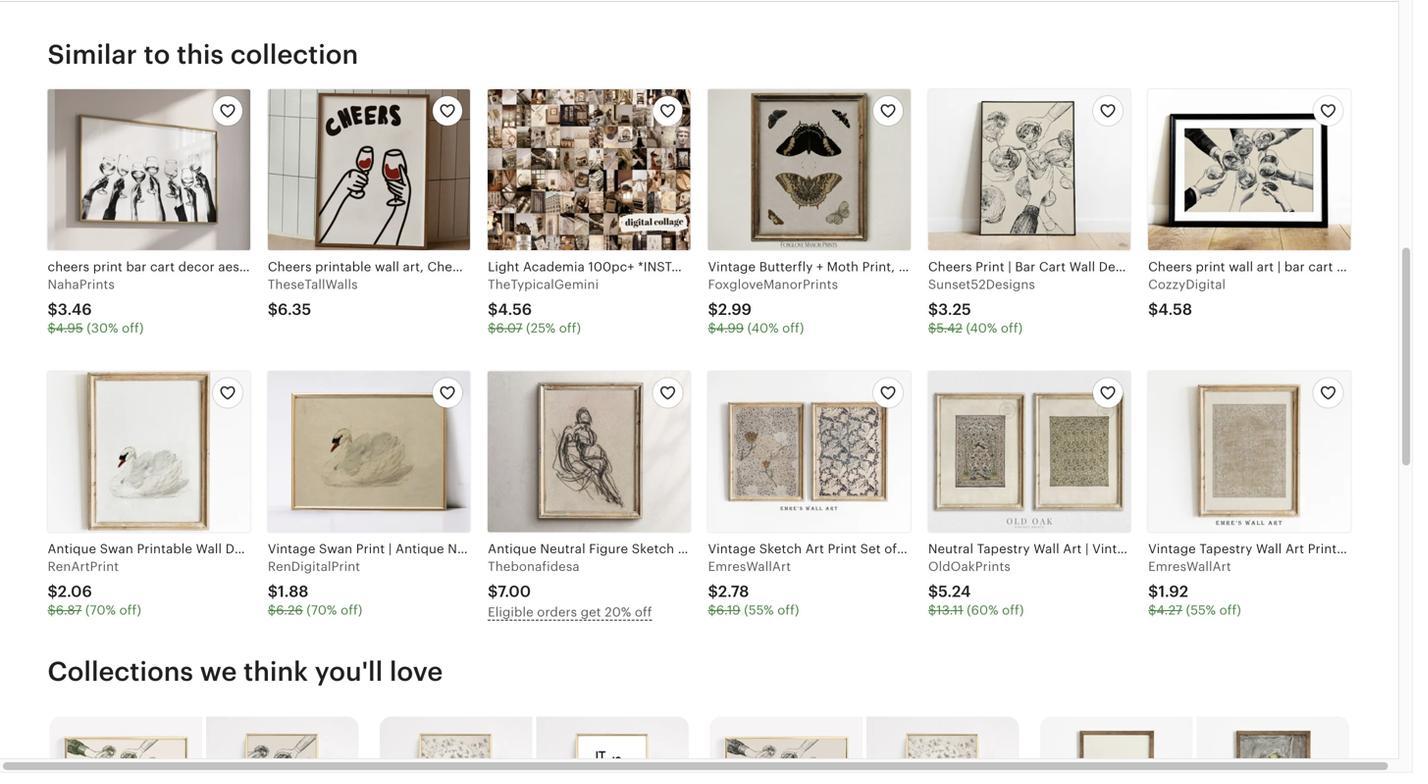 Task type: vqa. For each thing, say whether or not it's contained in the screenshot.
Orders
yes



Task type: locate. For each thing, give the bounding box(es) containing it.
emreswallart inside the emreswallart $ 2.78 $ 6.19 (55% off)
[[708, 560, 791, 574]]

emreswallart for 2.78
[[708, 560, 791, 574]]

this
[[177, 39, 224, 70]]

bar cart print | cheers print | bar cart decor | retro kitchen wall art | bar cart art | trendy wall art | kikiandnim | digital print image
[[206, 717, 359, 774]]

(55%
[[744, 603, 774, 618], [1186, 603, 1216, 618]]

(40% right 5.42
[[966, 321, 998, 336]]

(70% right 6.26
[[307, 603, 337, 618]]

emreswallart up 1.92
[[1149, 560, 1232, 574]]

(55% for 1.92
[[1186, 603, 1216, 618]]

french decor flower oil painting | vintage moody wall art digital printable | 722 image
[[1197, 717, 1350, 774]]

$
[[48, 301, 58, 318], [268, 301, 278, 318], [488, 301, 498, 318], [708, 301, 718, 318], [929, 301, 939, 318], [1149, 301, 1159, 318], [48, 321, 56, 336], [488, 321, 496, 336], [708, 321, 716, 336], [929, 321, 937, 336], [48, 583, 58, 601], [268, 583, 278, 601], [488, 583, 498, 601], [708, 583, 718, 601], [929, 583, 939, 601], [1149, 583, 1159, 601], [48, 603, 56, 618], [268, 603, 276, 618], [708, 603, 717, 618], [929, 603, 937, 618], [1149, 603, 1157, 618]]

0 horizontal spatial emreswallart
[[708, 560, 791, 574]]

(55% right 4.27 at the right bottom
[[1186, 603, 1216, 618]]

you'll
[[315, 657, 383, 687]]

13.11
[[937, 603, 964, 618]]

(70% inside renartprint $ 2.06 $ 6.87 (70% off)
[[85, 603, 116, 618]]

1 horizontal spatial vintage floral wall art | antique botanical print | light academia wall art | cottagecore print | antique art | kikiandnim | printable art image
[[867, 717, 1019, 774]]

off) right (30%
[[122, 321, 144, 336]]

0 horizontal spatial (55%
[[744, 603, 774, 618]]

4.56
[[498, 301, 532, 318]]

thesetallwalls $ 6.35
[[268, 278, 358, 318]]

2 (40% from the left
[[966, 321, 998, 336]]

(40%
[[748, 321, 779, 336], [966, 321, 998, 336]]

vintage floral wall art | antique botanical print | light academia wall art | cottagecore print | antique art | kikiandnim | printable art image
[[380, 717, 532, 774], [867, 717, 1019, 774]]

1 horizontal spatial (70%
[[307, 603, 337, 618]]

off) inside "emreswallart $ 1.92 $ 4.27 (55% off)"
[[1220, 603, 1242, 618]]

2 emreswallart from the left
[[1149, 560, 1232, 574]]

1 horizontal spatial emreswallart
[[1149, 560, 1232, 574]]

4.27
[[1157, 603, 1183, 618]]

oldoakprints $ 5.24 $ 13.11 (60% off)
[[929, 560, 1024, 618]]

1.88
[[278, 583, 309, 601]]

thebonafidesa $ 7.00 eligible orders get 20% off
[[488, 560, 652, 620]]

thesetallwalls
[[268, 278, 358, 292]]

off) down 'foxglovemanorprints'
[[783, 321, 804, 336]]

1 (70% from the left
[[85, 603, 116, 618]]

cozzydigital
[[1149, 278, 1226, 292]]

1 emreswallart from the left
[[708, 560, 791, 574]]

(70% for 1.88
[[307, 603, 337, 618]]

off) down rendigitalprint
[[341, 603, 363, 618]]

off) right 6.87
[[119, 603, 141, 618]]

cheers print wall art | bar cart wall decor | cheers sign | bar cart accessories | bar cart art | home decor| digital instant download image
[[1149, 90, 1351, 250]]

off) inside "oldoakprints $ 5.24 $ 13.11 (60% off)"
[[1002, 603, 1024, 618]]

vintage tapestry wall art print, vintage textile printable art, antique neutral printable, rug art print, vintage rug art, antique tapestry image
[[1149, 372, 1351, 533]]

1 (55% from the left
[[744, 603, 774, 618]]

cozzydigital $ 4.58
[[1149, 278, 1226, 318]]

sunset52designs
[[929, 278, 1036, 292]]

off) inside the emreswallart $ 2.78 $ 6.19 (55% off)
[[778, 603, 800, 618]]

2.78
[[718, 583, 750, 601]]

6.19
[[717, 603, 741, 618]]

(40% inside sunset52designs $ 3.25 $ 5.42 (40% off)
[[966, 321, 998, 336]]

vintage nursery wall decor | antique swan watercolor print | digital printable | 708 image
[[1040, 717, 1193, 774]]

0 horizontal spatial vintage floral wall art | antique botanical print | light academia wall art | cottagecore print | antique art | kikiandnim | printable art image
[[380, 717, 532, 774]]

collections we think you'll love
[[48, 657, 443, 687]]

(70%
[[85, 603, 116, 618], [307, 603, 337, 618]]

6.07
[[496, 321, 523, 336]]

1 horizontal spatial (40%
[[966, 321, 998, 336]]

off
[[635, 605, 652, 620]]

cheers print | bar cart wall decor | cheers print | cheers poster | bar cart accesories | bar cart art | cheers printable wall art image
[[929, 90, 1131, 250]]

(55% inside the emreswallart $ 2.78 $ 6.19 (55% off)
[[744, 603, 774, 618]]

off) right (25%
[[559, 321, 581, 336]]

(40% right 4.99 on the right of page
[[748, 321, 779, 336]]

foxglovemanorprints $ 2.99 $ 4.99 (40% off)
[[708, 278, 838, 336]]

1 horizontal spatial (55%
[[1186, 603, 1216, 618]]

off)
[[122, 321, 144, 336], [559, 321, 581, 336], [783, 321, 804, 336], [1001, 321, 1023, 336], [119, 603, 141, 618], [341, 603, 363, 618], [778, 603, 800, 618], [1002, 603, 1024, 618], [1220, 603, 1242, 618]]

eligible
[[488, 605, 534, 620]]

off) for 1.92
[[1220, 603, 1242, 618]]

to
[[144, 39, 170, 70]]

neutral tapestry wall art | vintage textile printable | eclectic art download | set of two prints | 053-s2 image
[[929, 372, 1131, 533]]

off) inside nahaprints $ 3.46 $ 4.95 (30% off)
[[122, 321, 144, 336]]

off) inside sunset52designs $ 3.25 $ 5.42 (40% off)
[[1001, 321, 1023, 336]]

(70% inside rendigitalprint $ 1.88 $ 6.26 (70% off)
[[307, 603, 337, 618]]

off) right (60%
[[1002, 603, 1024, 618]]

nahaprints
[[48, 278, 115, 292]]

1 (40% from the left
[[748, 321, 779, 336]]

antique neutral figure sketch / drawing vintage study printable / digital art print image
[[488, 372, 691, 533]]

4.95
[[56, 321, 83, 336]]

emreswallart
[[708, 560, 791, 574], [1149, 560, 1232, 574]]

(70% for 2.06
[[85, 603, 116, 618]]

get
[[581, 605, 601, 620]]

7.00
[[498, 583, 531, 601]]

0 horizontal spatial (40%
[[748, 321, 779, 336]]

(55% inside "emreswallart $ 1.92 $ 4.27 (55% off)"
[[1186, 603, 1216, 618]]

(30%
[[87, 321, 118, 336]]

(70% down 2.06
[[85, 603, 116, 618]]

6.35
[[278, 301, 312, 318]]

2 (55% from the left
[[1186, 603, 1216, 618]]

off) for 2.99
[[783, 321, 804, 336]]

collections
[[48, 657, 193, 687]]

$ inside thesetallwalls $ 6.35
[[268, 301, 278, 318]]

3.25
[[939, 301, 972, 318]]

$ inside thebonafidesa $ 7.00 eligible orders get 20% off
[[488, 583, 498, 601]]

4.99
[[716, 321, 744, 336]]

1.92
[[1159, 583, 1189, 601]]

emreswallart up the 2.78
[[708, 560, 791, 574]]

collection
[[231, 39, 359, 70]]

off) right 4.27 at the right bottom
[[1220, 603, 1242, 618]]

2 (70% from the left
[[307, 603, 337, 618]]

off) right 6.19
[[778, 603, 800, 618]]

off) inside thetypicalgemini $ 4.56 $ 6.07 (25% off)
[[559, 321, 581, 336]]

emreswallart $ 1.92 $ 4.27 (55% off)
[[1149, 560, 1242, 618]]

off) down 'sunset52designs'
[[1001, 321, 1023, 336]]

0 horizontal spatial (70%
[[85, 603, 116, 618]]

off) inside foxglovemanorprints $ 2.99 $ 4.99 (40% off)
[[783, 321, 804, 336]]

foxglovemanorprints
[[708, 278, 838, 292]]

off) inside renartprint $ 2.06 $ 6.87 (70% off)
[[119, 603, 141, 618]]

(55% right 6.19
[[744, 603, 774, 618]]

similar
[[48, 39, 137, 70]]

emreswallart inside "emreswallart $ 1.92 $ 4.27 (55% off)"
[[1149, 560, 1232, 574]]

thetypicalgemini $ 4.56 $ 6.07 (25% off)
[[488, 278, 599, 336]]

off) inside rendigitalprint $ 1.88 $ 6.26 (70% off)
[[341, 603, 363, 618]]

(40% inside foxglovemanorprints $ 2.99 $ 4.99 (40% off)
[[748, 321, 779, 336]]



Task type: describe. For each thing, give the bounding box(es) containing it.
aesthetic bar cart decor | cheers print | dark green wall art | horizontal bar cart print | cocktail art print | kikiandnim | digital print image
[[49, 717, 202, 774]]

(55% for 2.78
[[744, 603, 774, 618]]

we
[[200, 657, 237, 687]]

oldoakprints
[[929, 560, 1011, 574]]

light academia 100pc+ *instant download* digital collage kit | light academia aesthetic | 4x6, 5x7, 8x10 | printable wall art image
[[488, 90, 691, 250]]

off) for 2.06
[[119, 603, 141, 618]]

sunset52designs $ 3.25 $ 5.42 (40% off)
[[929, 278, 1036, 336]]

eligible orders get 20% off button
[[488, 603, 691, 622]]

(40% for 3.25
[[966, 321, 998, 336]]

antique swan printable wall decor | vintage nursery wall art | digital download | swan watercolor painting print | girls room wall art image
[[48, 372, 250, 533]]

6.26
[[276, 603, 303, 618]]

2.99
[[718, 301, 752, 318]]

5.24
[[939, 583, 971, 601]]

cheers print bar cart decor aesthetic abstract neutral black and white prints cheers poster bar cart art vintage alcohol printable wall art image
[[48, 90, 250, 250]]

vintage sketch art print set of 2, antique botanical drawing printable, neutral flower wall art set, sketch drawing art print, digital print image
[[708, 372, 911, 533]]

(25%
[[526, 321, 556, 336]]

cheers print | bar cart wall decor | cheers sign | cheers printable wall art | bar cart accessories | bar cart art | digital download image
[[710, 717, 863, 774]]

(40% for 2.99
[[748, 321, 779, 336]]

cheers printable wall art, cheers print, cocktail art bar cart wall decor, bar cart accessories, wine lover gift, bar art, digital download image
[[268, 90, 470, 250]]

20%
[[605, 605, 632, 620]]

(60%
[[967, 603, 999, 618]]

orders
[[537, 605, 577, 620]]

emreswallart $ 2.78 $ 6.19 (55% off)
[[708, 560, 800, 618]]

vintage butterfly + moth print, dark cottagecore aesthetic, victorian dark academia wall art, digital printable download, moody print, i-244 image
[[708, 90, 911, 250]]

nahaprints $ 3.46 $ 4.95 (30% off)
[[48, 278, 144, 336]]

off) for 2.78
[[778, 603, 800, 618]]

thebonafidesa
[[488, 560, 580, 574]]

2 vintage floral wall art | antique botanical print | light academia wall art | cottagecore print | antique art | kikiandnim | printable art image from the left
[[867, 717, 1019, 774]]

thetypicalgemini
[[488, 278, 599, 292]]

rendigitalprint
[[268, 560, 360, 574]]

similar to this collection
[[48, 39, 359, 70]]

$ inside cozzydigital $ 4.58
[[1149, 301, 1159, 318]]

off) for 4.56
[[559, 321, 581, 336]]

2.06
[[58, 583, 92, 601]]

off) for 3.46
[[122, 321, 144, 336]]

off) for 1.88
[[341, 603, 363, 618]]

4.58
[[1159, 301, 1193, 318]]

emreswallart for 1.92
[[1149, 560, 1232, 574]]

it is what it is print | office wall art | college apartment decor | typography art print | minimalist wall art | kikiandnim | digital print image
[[536, 717, 689, 774]]

love
[[390, 657, 443, 687]]

1 vintage floral wall art | antique botanical print | light academia wall art | cottagecore print | antique art | kikiandnim | printable art image from the left
[[380, 717, 532, 774]]

5.42
[[937, 321, 963, 336]]

6.87
[[56, 603, 82, 618]]

3.46
[[58, 301, 92, 318]]

renartprint $ 2.06 $ 6.87 (70% off)
[[48, 560, 141, 618]]

renartprint
[[48, 560, 119, 574]]

off) for 5.24
[[1002, 603, 1024, 618]]

off) for 3.25
[[1001, 321, 1023, 336]]

think
[[244, 657, 308, 687]]

vintage swan print | antique nursery wall decor | digital download | vintage watercolor neutral wall art printable | country farmhouse decor image
[[268, 372, 470, 533]]

rendigitalprint $ 1.88 $ 6.26 (70% off)
[[268, 560, 363, 618]]



